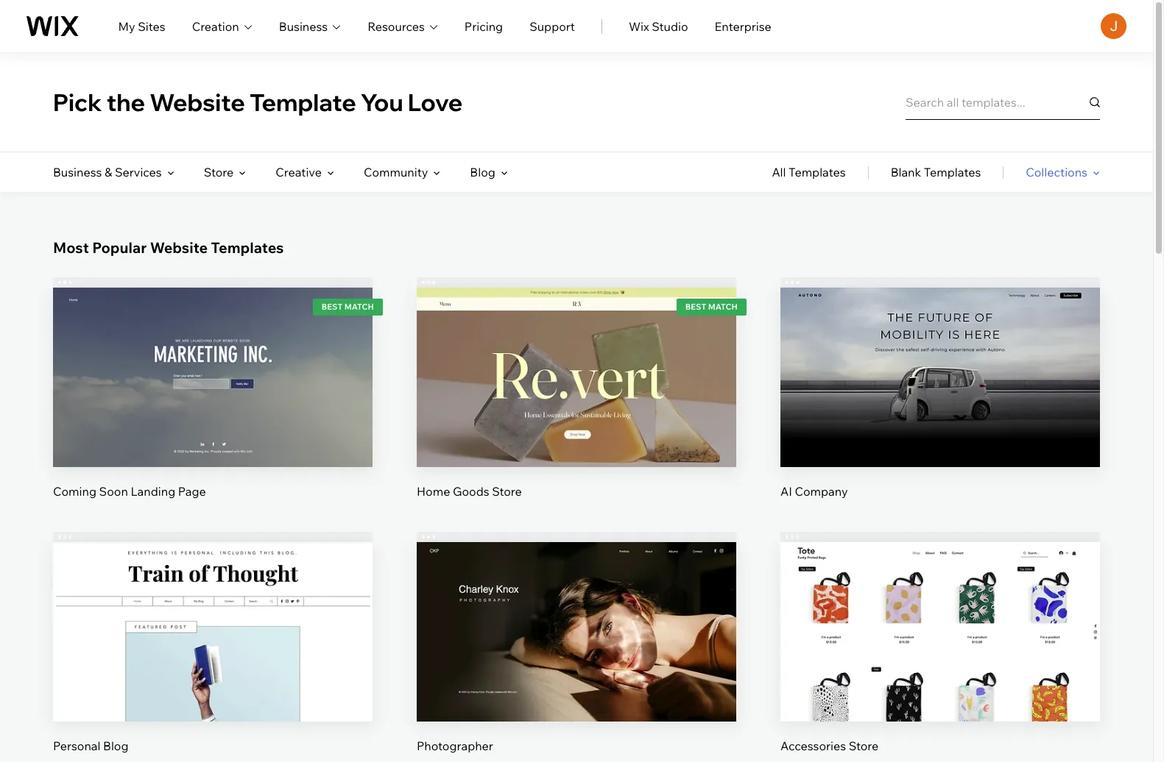 Task type: describe. For each thing, give the bounding box(es) containing it.
templates for blank templates
[[924, 165, 981, 180]]

wix studio link
[[629, 17, 688, 35]]

profile image image
[[1101, 13, 1126, 39]]

services
[[115, 165, 162, 180]]

goods
[[453, 485, 489, 499]]

resources button
[[368, 17, 438, 35]]

home goods store group
[[417, 278, 736, 500]]

coming soon landing page group
[[53, 278, 373, 500]]

edit button for personal blog
[[178, 593, 248, 628]]

store inside group
[[492, 485, 522, 499]]

my
[[118, 19, 135, 33]]

ai company group
[[780, 278, 1100, 500]]

edit for home goods store
[[565, 348, 588, 363]]

most popular website templates
[[53, 239, 284, 257]]

most
[[53, 239, 89, 257]]

edit button for ai company
[[905, 338, 975, 373]]

view button for blog
[[178, 643, 248, 678]]

my sites
[[118, 19, 165, 33]]

community
[[364, 165, 428, 180]]

creation
[[192, 19, 239, 33]]

photographer
[[417, 739, 493, 754]]

business button
[[279, 17, 341, 35]]

blank templates
[[891, 165, 981, 180]]

soon
[[99, 485, 128, 499]]

wix studio
[[629, 19, 688, 33]]

store inside group
[[849, 739, 878, 754]]

you
[[361, 88, 403, 117]]

business & services
[[53, 165, 162, 180]]

most popular website templates - home goods store image
[[417, 288, 736, 468]]

blank templates link
[[891, 152, 981, 192]]

enterprise
[[715, 19, 771, 33]]

ai
[[780, 485, 792, 499]]

most popular website templates - photographer image
[[417, 543, 736, 722]]

categories. use the left and right arrow keys to navigate the menu element
[[0, 152, 1153, 192]]

sites
[[138, 19, 165, 33]]

Search search field
[[906, 85, 1100, 120]]

view button for soon
[[178, 388, 248, 423]]

generic categories element
[[772, 152, 1100, 192]]

view for goods
[[563, 398, 590, 413]]

0 horizontal spatial templates
[[211, 239, 284, 257]]

template
[[250, 88, 356, 117]]

most popular website templates - accessories store image
[[780, 543, 1100, 722]]

view inside photographer group
[[563, 653, 590, 668]]

company
[[795, 485, 848, 499]]

most popular website templates - personal blog image
[[53, 543, 373, 722]]

personal blog
[[53, 739, 128, 754]]

blog inside categories by subject element
[[470, 165, 495, 180]]

all templates
[[772, 165, 846, 180]]

pricing
[[464, 19, 503, 33]]

edit button for photographer
[[541, 593, 611, 628]]

edit for coming soon landing page
[[202, 348, 224, 363]]

edit for personal blog
[[202, 603, 224, 618]]

coming
[[53, 485, 96, 499]]

pick
[[53, 88, 102, 117]]

collections
[[1026, 165, 1087, 180]]

website for template
[[150, 88, 245, 117]]



Task type: vqa. For each thing, say whether or not it's contained in the screenshot.
Coming Soon Landing Page
yes



Task type: locate. For each thing, give the bounding box(es) containing it.
accessories store
[[780, 739, 878, 754]]

edit button inside home goods store group
[[541, 338, 611, 373]]

edit for photographer
[[565, 603, 588, 618]]

2 vertical spatial store
[[849, 739, 878, 754]]

edit inside photographer group
[[565, 603, 588, 618]]

website
[[150, 88, 245, 117], [150, 239, 208, 257]]

pricing link
[[464, 17, 503, 35]]

business for business & services
[[53, 165, 102, 180]]

view inside the personal blog group
[[199, 653, 226, 668]]

1 vertical spatial business
[[53, 165, 102, 180]]

edit button for home goods store
[[541, 338, 611, 373]]

1 horizontal spatial blog
[[470, 165, 495, 180]]

edit button inside accessories store group
[[905, 593, 975, 628]]

creative
[[276, 165, 322, 180]]

business for business
[[279, 19, 328, 33]]

2 horizontal spatial store
[[849, 739, 878, 754]]

view button inside photographer group
[[541, 643, 611, 678]]

support link
[[529, 17, 575, 35]]

edit button inside ai company group
[[905, 338, 975, 373]]

website for templates
[[150, 239, 208, 257]]

0 horizontal spatial blog
[[103, 739, 128, 754]]

popular
[[92, 239, 147, 257]]

edit for ai company
[[929, 348, 951, 363]]

view button inside ai company group
[[905, 388, 975, 423]]

0 vertical spatial business
[[279, 19, 328, 33]]

wix
[[629, 19, 649, 33]]

view button inside home goods store group
[[541, 388, 611, 423]]

2 horizontal spatial templates
[[924, 165, 981, 180]]

support
[[529, 19, 575, 33]]

view button inside the personal blog group
[[178, 643, 248, 678]]

store inside categories by subject element
[[204, 165, 234, 180]]

enterprise link
[[715, 17, 771, 35]]

photographer group
[[417, 532, 736, 755]]

most popular website templates - coming soon landing page image
[[53, 288, 373, 468]]

view button for goods
[[541, 388, 611, 423]]

edit inside the personal blog group
[[202, 603, 224, 618]]

1 vertical spatial blog
[[103, 739, 128, 754]]

store
[[204, 165, 234, 180], [492, 485, 522, 499], [849, 739, 878, 754]]

edit button inside photographer group
[[541, 593, 611, 628]]

blog
[[470, 165, 495, 180], [103, 739, 128, 754]]

view for blog
[[199, 653, 226, 668]]

the
[[107, 88, 145, 117]]

view inside coming soon landing page group
[[199, 398, 226, 413]]

1 horizontal spatial store
[[492, 485, 522, 499]]

1 horizontal spatial business
[[279, 19, 328, 33]]

all templates link
[[772, 152, 846, 192]]

resources
[[368, 19, 425, 33]]

view inside ai company group
[[927, 398, 954, 413]]

0 horizontal spatial store
[[204, 165, 234, 180]]

templates for all templates
[[789, 165, 846, 180]]

edit
[[202, 348, 224, 363], [565, 348, 588, 363], [929, 348, 951, 363], [202, 603, 224, 618], [565, 603, 588, 618], [929, 603, 951, 618]]

1 vertical spatial store
[[492, 485, 522, 499]]

1 website from the top
[[150, 88, 245, 117]]

website right the
[[150, 88, 245, 117]]

0 vertical spatial store
[[204, 165, 234, 180]]

love
[[408, 88, 463, 117]]

edit for accessories store
[[929, 603, 951, 618]]

2 website from the top
[[150, 239, 208, 257]]

studio
[[652, 19, 688, 33]]

view for company
[[927, 398, 954, 413]]

business inside dropdown button
[[279, 19, 328, 33]]

landing
[[131, 485, 175, 499]]

0 vertical spatial website
[[150, 88, 245, 117]]

1 horizontal spatial templates
[[789, 165, 846, 180]]

page
[[178, 485, 206, 499]]

pick the website template you love
[[53, 88, 463, 117]]

home
[[417, 485, 450, 499]]

personal blog group
[[53, 532, 373, 755]]

view button inside coming soon landing page group
[[178, 388, 248, 423]]

1 vertical spatial website
[[150, 239, 208, 257]]

0 horizontal spatial business
[[53, 165, 102, 180]]

view for soon
[[199, 398, 226, 413]]

blog inside group
[[103, 739, 128, 754]]

templates
[[789, 165, 846, 180], [924, 165, 981, 180], [211, 239, 284, 257]]

business inside categories by subject element
[[53, 165, 102, 180]]

edit button inside the personal blog group
[[178, 593, 248, 628]]

edit button for accessories store
[[905, 593, 975, 628]]

view button
[[178, 388, 248, 423], [541, 388, 611, 423], [905, 388, 975, 423], [178, 643, 248, 678], [541, 643, 611, 678]]

home goods store
[[417, 485, 522, 499]]

edit inside ai company group
[[929, 348, 951, 363]]

categories by subject element
[[53, 152, 508, 192]]

edit inside home goods store group
[[565, 348, 588, 363]]

templates inside "link"
[[924, 165, 981, 180]]

accessories
[[780, 739, 846, 754]]

edit inside coming soon landing page group
[[202, 348, 224, 363]]

None search field
[[906, 85, 1100, 120]]

creation button
[[192, 17, 252, 35]]

&
[[105, 165, 112, 180]]

edit button inside coming soon landing page group
[[178, 338, 248, 373]]

view button for company
[[905, 388, 975, 423]]

0 vertical spatial blog
[[470, 165, 495, 180]]

coming soon landing page
[[53, 485, 206, 499]]

edit button
[[178, 338, 248, 373], [541, 338, 611, 373], [905, 338, 975, 373], [178, 593, 248, 628], [541, 593, 611, 628], [905, 593, 975, 628]]

personal
[[53, 739, 100, 754]]

all
[[772, 165, 786, 180]]

blank
[[891, 165, 921, 180]]

view
[[199, 398, 226, 413], [563, 398, 590, 413], [927, 398, 954, 413], [199, 653, 226, 668], [563, 653, 590, 668]]

website right popular at the left
[[150, 239, 208, 257]]

most popular website templates - ai company image
[[780, 288, 1100, 468]]

ai company
[[780, 485, 848, 499]]

edit button for coming soon landing page
[[178, 338, 248, 373]]

accessories store group
[[780, 532, 1100, 755]]

edit inside accessories store group
[[929, 603, 951, 618]]

my sites link
[[118, 17, 165, 35]]

business
[[279, 19, 328, 33], [53, 165, 102, 180]]

view inside home goods store group
[[563, 398, 590, 413]]



